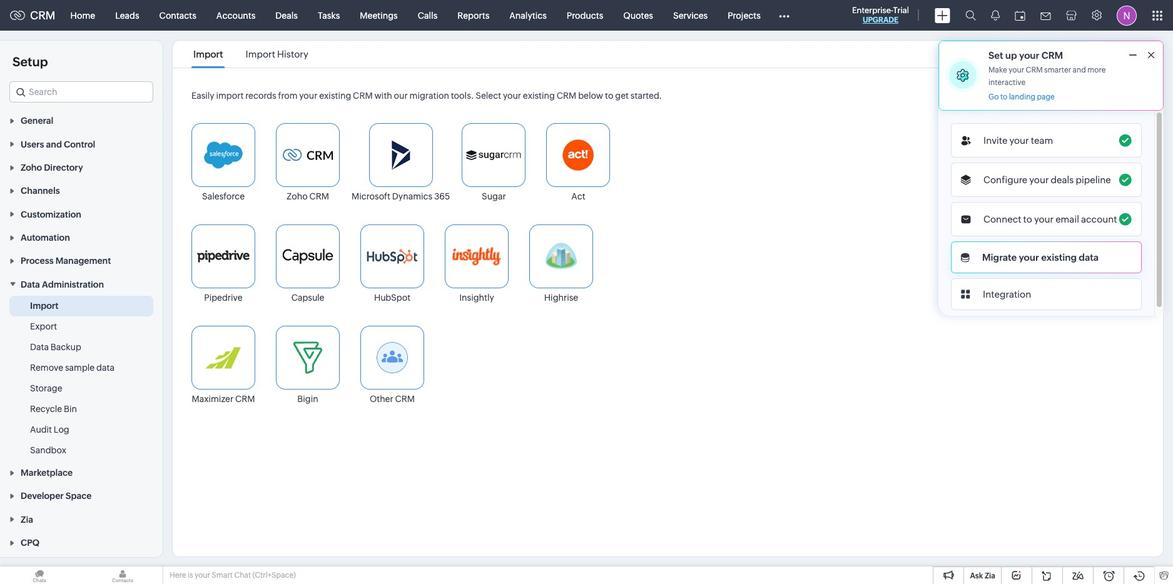 Task type: vqa. For each thing, say whether or not it's contained in the screenshot.
Free
no



Task type: locate. For each thing, give the bounding box(es) containing it.
help image
[[1145, 82, 1170, 116]]

0 vertical spatial zia
[[21, 515, 33, 525]]

0 horizontal spatial and
[[46, 139, 62, 149]]

leads link
[[105, 0, 149, 30]]

microsoft dynamics 365
[[352, 192, 450, 202]]

bigin
[[298, 394, 318, 404]]

data down account
[[1079, 252, 1099, 263]]

1 horizontal spatial import link
[[192, 49, 225, 59]]

automation
[[21, 233, 70, 243]]

1 horizontal spatial import
[[193, 49, 223, 59]]

your left deals
[[1030, 175, 1049, 185]]

existing down email
[[1042, 252, 1077, 263]]

your right the 'is'
[[195, 571, 210, 580]]

0 vertical spatial import link
[[192, 49, 225, 59]]

import inside data administration region
[[30, 301, 59, 311]]

existing
[[319, 91, 351, 101], [523, 91, 555, 101], [1042, 252, 1077, 263]]

import link up export
[[30, 300, 59, 312]]

0 horizontal spatial data
[[96, 363, 115, 373]]

contacts image
[[83, 567, 162, 585]]

1 horizontal spatial zoho
[[287, 192, 308, 202]]

storage link
[[30, 382, 62, 395]]

0 horizontal spatial zoho
[[21, 163, 42, 173]]

process management
[[21, 256, 111, 266]]

your left email
[[1035, 214, 1054, 225]]

is
[[188, 571, 193, 580]]

configure your deals pipeline
[[984, 175, 1111, 185]]

your right up
[[1020, 50, 1040, 61]]

connect
[[984, 214, 1022, 225]]

channels button
[[0, 179, 163, 202]]

1 vertical spatial and
[[46, 139, 62, 149]]

zia
[[21, 515, 33, 525], [985, 572, 996, 581]]

zia inside dropdown button
[[21, 515, 33, 525]]

services
[[673, 10, 708, 20]]

import history link
[[244, 49, 310, 59]]

data inside region
[[30, 342, 49, 352]]

salesforce
[[202, 192, 245, 202]]

0 horizontal spatial zia
[[21, 515, 33, 525]]

1 vertical spatial zoho
[[287, 192, 308, 202]]

1 vertical spatial data
[[30, 342, 49, 352]]

import history
[[246, 49, 308, 59]]

setup
[[13, 54, 48, 69]]

tasks link
[[308, 0, 350, 30]]

here is your smart chat (ctrl+space)
[[170, 571, 296, 580]]

chats image
[[0, 567, 79, 585]]

2 horizontal spatial import
[[246, 49, 275, 59]]

zia up cpq
[[21, 515, 33, 525]]

data down process
[[21, 280, 40, 290]]

import left history at the left top
[[246, 49, 275, 59]]

maximizer crm
[[192, 394, 255, 404]]

2 horizontal spatial to
[[1024, 214, 1033, 225]]

import
[[216, 91, 244, 101]]

import up export
[[30, 301, 59, 311]]

data down export
[[30, 342, 49, 352]]

go to landing page link
[[989, 93, 1055, 102]]

data
[[1079, 252, 1099, 263], [96, 363, 115, 373]]

zoho inside zoho directory dropdown button
[[21, 163, 42, 173]]

to right the connect
[[1024, 214, 1033, 225]]

export link
[[30, 320, 57, 333]]

1 vertical spatial data
[[96, 363, 115, 373]]

select
[[476, 91, 501, 101]]

1 horizontal spatial and
[[1073, 66, 1087, 74]]

chat
[[234, 571, 251, 580]]

data right the sample
[[96, 363, 115, 373]]

data for data administration
[[21, 280, 40, 290]]

make
[[989, 66, 1008, 74]]

existing right select
[[523, 91, 555, 101]]

records
[[246, 91, 276, 101]]

None field
[[9, 81, 153, 103]]

import up easily
[[193, 49, 223, 59]]

import link for import history "link"
[[192, 49, 225, 59]]

sugar
[[482, 192, 506, 202]]

developer space
[[21, 492, 92, 502]]

recycle
[[30, 404, 62, 414]]

and left more
[[1073, 66, 1087, 74]]

quotes link
[[614, 0, 663, 30]]

contacts link
[[149, 0, 206, 30]]

bin
[[64, 404, 77, 414]]

existing right from
[[319, 91, 351, 101]]

data inside dropdown button
[[21, 280, 40, 290]]

remove
[[30, 363, 63, 373]]

reports link
[[448, 0, 500, 30]]

calls
[[418, 10, 438, 20]]

1 horizontal spatial to
[[1001, 93, 1008, 101]]

zoho
[[21, 163, 42, 173], [287, 192, 308, 202]]

general button
[[0, 109, 163, 132]]

crm left with
[[353, 91, 373, 101]]

recycle bin
[[30, 404, 77, 414]]

data for data backup
[[30, 342, 49, 352]]

data inside region
[[96, 363, 115, 373]]

customization button
[[0, 202, 163, 226]]

pipeline
[[1076, 175, 1111, 185]]

and right the users
[[46, 139, 62, 149]]

audit log link
[[30, 424, 69, 436]]

1 vertical spatial import link
[[30, 300, 59, 312]]

configure
[[984, 175, 1028, 185]]

ask zia
[[970, 572, 996, 581]]

mails image
[[1041, 12, 1052, 20]]

0 horizontal spatial import
[[30, 301, 59, 311]]

team
[[1031, 135, 1054, 146]]

administration
[[42, 280, 104, 290]]

other crm
[[370, 394, 415, 404]]

0 horizontal spatial to
[[605, 91, 614, 101]]

list
[[182, 41, 320, 68]]

migrate
[[983, 252, 1017, 263]]

tools.
[[451, 91, 474, 101]]

to left get
[[605, 91, 614, 101]]

signals image
[[991, 10, 1000, 21]]

contacts
[[159, 10, 196, 20]]

0 vertical spatial data
[[21, 280, 40, 290]]

and
[[1073, 66, 1087, 74], [46, 139, 62, 149]]

search image
[[966, 10, 976, 21]]

1 horizontal spatial zia
[[985, 572, 996, 581]]

Other Modules field
[[771, 5, 798, 25]]

your right select
[[503, 91, 521, 101]]

import link up easily
[[192, 49, 225, 59]]

crm left below
[[557, 91, 577, 101]]

connect to your email account
[[984, 214, 1118, 225]]

and inside set up your crm make your crm smarter and more interactive go to landing page
[[1073, 66, 1087, 74]]

customization
[[21, 210, 81, 220]]

to
[[605, 91, 614, 101], [1001, 93, 1008, 101], [1024, 214, 1033, 225]]

migration
[[410, 91, 449, 101]]

your right migrate
[[1019, 252, 1040, 263]]

zia right 'ask'
[[985, 572, 996, 581]]

sample
[[65, 363, 95, 373]]

set
[[989, 50, 1004, 61]]

0 horizontal spatial import link
[[30, 300, 59, 312]]

import link inside list
[[192, 49, 225, 59]]

accounts
[[216, 10, 256, 20]]

to right the go
[[1001, 93, 1008, 101]]

data
[[21, 280, 40, 290], [30, 342, 49, 352]]

0 vertical spatial zoho
[[21, 163, 42, 173]]

search element
[[958, 0, 984, 31]]

crm left 'microsoft'
[[309, 192, 329, 202]]

recycle bin link
[[30, 403, 77, 415]]

profile element
[[1110, 0, 1145, 30]]

started.
[[631, 91, 662, 101]]

0 vertical spatial data
[[1079, 252, 1099, 263]]

remove sample data
[[30, 363, 115, 373]]

migrate your existing data
[[983, 252, 1099, 263]]

enterprise-
[[852, 6, 894, 15]]

0 vertical spatial and
[[1073, 66, 1087, 74]]

enterprise-trial upgrade
[[852, 6, 909, 24]]



Task type: describe. For each thing, give the bounding box(es) containing it.
Search text field
[[10, 82, 153, 102]]

with
[[375, 91, 392, 101]]

leads
[[115, 10, 139, 20]]

quotes
[[624, 10, 653, 20]]

your right from
[[299, 91, 318, 101]]

zoho directory button
[[0, 156, 163, 179]]

data backup link
[[30, 341, 81, 353]]

capsule
[[291, 293, 324, 303]]

management
[[55, 256, 111, 266]]

projects link
[[718, 0, 771, 30]]

ask
[[970, 572, 983, 581]]

hubspot
[[374, 293, 411, 303]]

email
[[1056, 214, 1080, 225]]

users and control
[[21, 139, 95, 149]]

process
[[21, 256, 54, 266]]

data administration
[[21, 280, 104, 290]]

zoho for zoho directory
[[21, 163, 42, 173]]

calendar image
[[1015, 10, 1026, 20]]

crm left smarter
[[1026, 66, 1043, 74]]

audit
[[30, 425, 52, 435]]

get
[[615, 91, 629, 101]]

pipedrive
[[204, 293, 243, 303]]

zoho directory
[[21, 163, 83, 173]]

remove sample data link
[[30, 362, 115, 374]]

analytics
[[510, 10, 547, 20]]

zoho for zoho crm
[[287, 192, 308, 202]]

1 horizontal spatial data
[[1079, 252, 1099, 263]]

storage
[[30, 384, 62, 394]]

automation button
[[0, 226, 163, 249]]

go
[[989, 93, 999, 101]]

backup
[[51, 342, 81, 352]]

deals link
[[266, 0, 308, 30]]

data backup
[[30, 342, 81, 352]]

act
[[572, 192, 586, 202]]

import for import history
[[246, 49, 275, 59]]

365
[[434, 192, 450, 202]]

import for 'import' link in list
[[193, 49, 223, 59]]

1 horizontal spatial existing
[[523, 91, 555, 101]]

profile image
[[1117, 5, 1137, 25]]

log
[[54, 425, 69, 435]]

up
[[1006, 50, 1018, 61]]

data administration button
[[0, 273, 163, 296]]

highrise
[[544, 293, 578, 303]]

here
[[170, 571, 186, 580]]

to inside set up your crm make your crm smarter and more interactive go to landing page
[[1001, 93, 1008, 101]]

crm right other
[[395, 394, 415, 404]]

products link
[[557, 0, 614, 30]]

control
[[64, 139, 95, 149]]

analytics link
[[500, 0, 557, 30]]

1 vertical spatial zia
[[985, 572, 996, 581]]

upgrade
[[863, 16, 899, 24]]

calls link
[[408, 0, 448, 30]]

maximizer
[[192, 394, 234, 404]]

crm right "maximizer"
[[235, 394, 255, 404]]

smarter
[[1045, 66, 1072, 74]]

developer
[[21, 492, 64, 502]]

invite
[[984, 135, 1008, 146]]

your left team
[[1010, 135, 1029, 146]]

accounts link
[[206, 0, 266, 30]]

list containing import
[[182, 41, 320, 68]]

home
[[70, 10, 95, 20]]

meetings link
[[350, 0, 408, 30]]

crm left 'home'
[[30, 9, 55, 22]]

zia button
[[0, 508, 163, 531]]

import link for export link
[[30, 300, 59, 312]]

users and control button
[[0, 132, 163, 156]]

create menu image
[[935, 8, 951, 23]]

cpq button
[[0, 531, 163, 555]]

channels
[[21, 186, 60, 196]]

your down up
[[1009, 66, 1025, 74]]

smart
[[212, 571, 233, 580]]

our
[[394, 91, 408, 101]]

insightly
[[460, 293, 494, 303]]

meetings
[[360, 10, 398, 20]]

create menu element
[[928, 0, 958, 30]]

export
[[30, 322, 57, 332]]

data administration region
[[0, 296, 163, 461]]

products
[[567, 10, 604, 20]]

set up your crm make your crm smarter and more interactive go to landing page
[[989, 50, 1106, 101]]

zoho crm
[[287, 192, 329, 202]]

space
[[66, 492, 92, 502]]

(ctrl+space)
[[253, 571, 296, 580]]

services link
[[663, 0, 718, 30]]

other
[[370, 394, 394, 404]]

directory
[[44, 163, 83, 173]]

marketplace button
[[0, 461, 163, 485]]

page
[[1037, 93, 1055, 101]]

and inside dropdown button
[[46, 139, 62, 149]]

microsoft
[[352, 192, 391, 202]]

projects
[[728, 10, 761, 20]]

interactive
[[989, 78, 1026, 87]]

mails element
[[1033, 1, 1059, 30]]

general
[[21, 116, 53, 126]]

crm up smarter
[[1042, 50, 1064, 61]]

0 horizontal spatial existing
[[319, 91, 351, 101]]

easily import records from your existing crm with our migration tools. select your existing crm below to get started.
[[192, 91, 662, 101]]

developer space button
[[0, 485, 163, 508]]

2 horizontal spatial existing
[[1042, 252, 1077, 263]]

reports
[[458, 10, 490, 20]]

signals element
[[984, 0, 1008, 31]]



